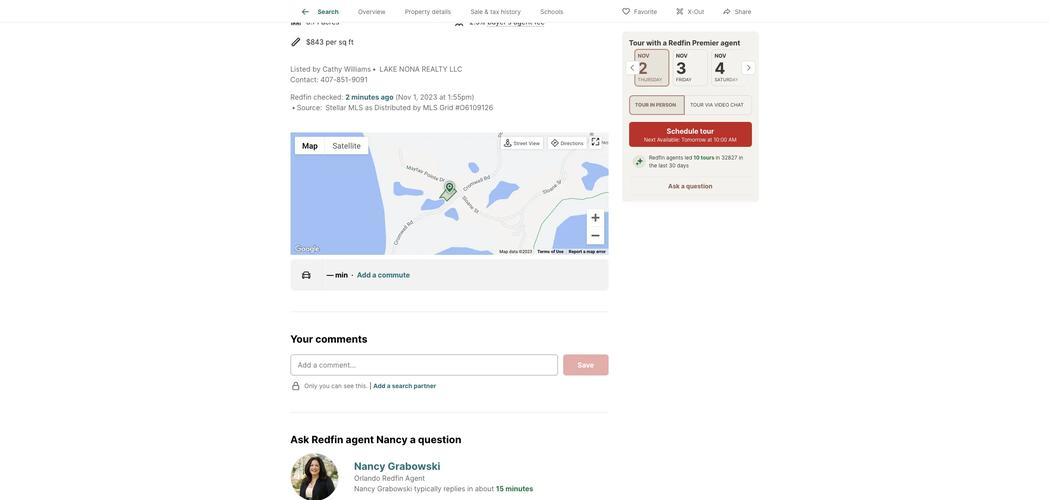Task type: describe. For each thing, give the bounding box(es) containing it.
cathy
[[323, 65, 342, 74]]

google image
[[293, 244, 322, 255]]

last
[[659, 162, 668, 169]]

at inside schedule tour next available: tomorrow at 10:00 am
[[708, 137, 713, 143]]

map for map
[[302, 141, 318, 150]]

contact: 407-851-9091
[[291, 75, 368, 84]]

0.71 acres
[[306, 18, 340, 26]]

lake
[[380, 65, 398, 74]]

851-
[[337, 75, 352, 84]]

1 horizontal spatial •
[[373, 65, 377, 74]]

tour in person
[[636, 102, 677, 108]]

buyer's agent fee link
[[488, 18, 545, 26]]

0 vertical spatial add
[[357, 271, 371, 279]]

schedule tour next available: tomorrow at 10:00 am
[[645, 127, 737, 143]]

add a search partner button
[[374, 382, 436, 390]]

nov 3 friday
[[677, 52, 692, 83]]

9091
[[352, 75, 368, 84]]

min
[[335, 271, 348, 279]]

redfin inside redfin checked: 2 minutes ago (nov 1, 2023 at 1:55pm) • source: stellar mls as distributed by mls grid # o6109126
[[291, 93, 312, 102]]

32827
[[722, 154, 738, 161]]

favorite
[[635, 8, 658, 15]]

1 mls from the left
[[349, 103, 363, 112]]

in inside nancy grabowski orlando redfin agent nancy grabowski typically replies in about 15 minutes
[[468, 484, 473, 493]]

via
[[706, 102, 714, 108]]

Add a comment... text field
[[298, 360, 551, 370]]

property details tab
[[396, 1, 461, 22]]

see
[[344, 382, 354, 390]]

nov for 3
[[677, 52, 688, 59]]

tour for tour via video chat
[[691, 102, 704, 108]]

map
[[587, 249, 596, 254]]

terms of use
[[538, 249, 564, 254]]

0 horizontal spatial by
[[313, 65, 321, 74]]

report
[[569, 249, 583, 254]]

the
[[650, 162, 658, 169]]

data
[[510, 249, 518, 254]]

redfin agents led 10 tours in 32827
[[650, 154, 738, 161]]

• inside redfin checked: 2 minutes ago (nov 1, 2023 at 1:55pm) • source: stellar mls as distributed by mls grid # o6109126
[[292, 103, 296, 112]]

commute
[[378, 271, 410, 279]]

directions
[[561, 140, 584, 147]]

share button
[[716, 2, 759, 20]]

a left search
[[387, 382, 391, 390]]

details
[[432, 8, 451, 15]]

orlando redfin agentnancy grabowski image
[[291, 453, 339, 500]]

2 horizontal spatial agent
[[721, 38, 741, 47]]

$843 per sq ft
[[306, 38, 354, 46]]

1 vertical spatial grabowski
[[377, 484, 412, 493]]

your comments
[[291, 333, 368, 346]]

a right with
[[663, 38, 667, 47]]

2 mls from the left
[[423, 103, 438, 112]]

o6109126
[[460, 103, 494, 112]]

menu bar containing map
[[295, 137, 368, 154]]

©2023
[[519, 249, 533, 254]]

$843
[[306, 38, 324, 46]]

1,
[[414, 93, 418, 102]]

property details
[[405, 8, 451, 15]]

3
[[677, 59, 687, 78]]

—
[[327, 271, 334, 279]]

x-out
[[688, 8, 705, 15]]

search
[[392, 382, 413, 390]]

distributed
[[375, 103, 411, 112]]

street view
[[514, 140, 540, 147]]

about
[[475, 484, 494, 493]]

next
[[645, 137, 656, 143]]

report a map error link
[[569, 249, 606, 254]]

buyer's
[[488, 18, 512, 26]]

1 vertical spatial nancy
[[354, 461, 386, 473]]

minutes inside redfin checked: 2 minutes ago (nov 1, 2023 at 1:55pm) • source: stellar mls as distributed by mls grid # o6109126
[[352, 93, 379, 102]]

&
[[485, 8, 489, 15]]

days
[[678, 162, 689, 169]]

tour for tour with a redfin premier agent
[[629, 38, 645, 47]]

tour
[[701, 127, 715, 136]]

williams
[[344, 65, 371, 74]]

— min · add a commute
[[327, 271, 410, 279]]

of
[[551, 249, 555, 254]]

tab list containing search
[[291, 0, 581, 22]]

a down days
[[682, 182, 685, 190]]

407-
[[321, 75, 337, 84]]

available:
[[658, 137, 681, 143]]

search link
[[300, 7, 339, 17]]

terms
[[538, 249, 550, 254]]

x-out button
[[669, 2, 712, 20]]

your
[[291, 333, 313, 346]]

thursday
[[638, 77, 663, 83]]

tours
[[701, 154, 715, 161]]

this.
[[356, 382, 368, 390]]

street view button
[[502, 138, 542, 150]]

orlando
[[354, 474, 381, 483]]

nov 4 saturday
[[715, 52, 739, 83]]

ask a question link
[[669, 182, 713, 190]]

person
[[657, 102, 677, 108]]

by inside redfin checked: 2 minutes ago (nov 1, 2023 at 1:55pm) • source: stellar mls as distributed by mls grid # o6109126
[[413, 103, 421, 112]]

nov for 4
[[715, 52, 727, 59]]

in right tours
[[716, 154, 721, 161]]

nov 2 thursday
[[638, 52, 663, 83]]

nancy grabowski link
[[354, 461, 441, 473]]

schedule
[[667, 127, 699, 136]]

agent for ask redfin agent nancy a question
[[346, 434, 374, 446]]

tour via video chat
[[691, 102, 744, 108]]

15
[[496, 484, 504, 493]]

a left commute at the left of the page
[[373, 271, 377, 279]]

a left map
[[584, 249, 586, 254]]

2.5%
[[470, 18, 486, 26]]

ask redfin agent nancy a question
[[291, 434, 462, 446]]



Task type: vqa. For each thing, say whether or not it's contained in the screenshot.
the Map data ©2023
yes



Task type: locate. For each thing, give the bounding box(es) containing it.
source:
[[297, 103, 322, 112]]

in inside in the last 30 days
[[739, 154, 744, 161]]

ago
[[381, 93, 394, 102]]

map left satellite
[[302, 141, 318, 150]]

tour with a redfin premier agent
[[629, 38, 741, 47]]

1 horizontal spatial agent
[[514, 18, 533, 26]]

3 nov from the left
[[715, 52, 727, 59]]

30
[[669, 162, 676, 169]]

0 horizontal spatial ask
[[291, 434, 309, 446]]

overview tab
[[349, 1, 396, 22]]

map inside popup button
[[302, 141, 318, 150]]

at up grid
[[440, 93, 446, 102]]

per
[[326, 38, 337, 46]]

chat
[[731, 102, 744, 108]]

10
[[694, 154, 700, 161]]

fee
[[535, 18, 545, 26]]

redfin down nancy grabowski link
[[383, 474, 404, 483]]

use
[[557, 249, 564, 254]]

ask up orlando redfin agentnancy grabowski image
[[291, 434, 309, 446]]

tab list
[[291, 0, 581, 22]]

schools
[[541, 8, 564, 15]]

map button
[[295, 137, 325, 154]]

nona
[[399, 65, 420, 74]]

1 horizontal spatial minutes
[[506, 484, 534, 493]]

1 vertical spatial question
[[418, 434, 462, 446]]

2 horizontal spatial nov
[[715, 52, 727, 59]]

10:00
[[714, 137, 728, 143]]

typically
[[414, 484, 442, 493]]

2 up stellar
[[346, 93, 350, 102]]

1 vertical spatial add
[[374, 382, 386, 390]]

0 horizontal spatial mls
[[349, 103, 363, 112]]

grabowski up agent at the bottom left of the page
[[388, 461, 441, 473]]

search
[[318, 8, 339, 15]]

in left person
[[650, 102, 655, 108]]

history
[[501, 8, 521, 15]]

at down tour
[[708, 137, 713, 143]]

at
[[440, 93, 446, 102], [708, 137, 713, 143]]

nov down tour with a redfin premier agent
[[677, 52, 688, 59]]

2 vertical spatial agent
[[346, 434, 374, 446]]

redfin up source:
[[291, 93, 312, 102]]

None button
[[635, 49, 670, 87], [673, 49, 709, 86], [712, 49, 747, 86], [635, 49, 670, 87], [673, 49, 709, 86], [712, 49, 747, 86]]

nancy grabowski orlando redfin agent nancy grabowski typically replies in about 15 minutes
[[354, 461, 534, 493]]

report a map error
[[569, 249, 606, 254]]

agent
[[514, 18, 533, 26], [721, 38, 741, 47], [346, 434, 374, 446]]

you
[[319, 382, 330, 390]]

minutes inside nancy grabowski orlando redfin agent nancy grabowski typically replies in about 15 minutes
[[506, 484, 534, 493]]

0 horizontal spatial add
[[357, 271, 371, 279]]

1 horizontal spatial question
[[687, 182, 713, 190]]

1 vertical spatial 2
[[346, 93, 350, 102]]

0 vertical spatial 2
[[638, 59, 648, 78]]

agent up orlando
[[346, 434, 374, 446]]

0 vertical spatial minutes
[[352, 93, 379, 102]]

1 horizontal spatial map
[[500, 249, 508, 254]]

overview
[[358, 8, 386, 15]]

next image
[[742, 61, 756, 75]]

2 down with
[[638, 59, 648, 78]]

ask down 30
[[669, 182, 680, 190]]

1 horizontal spatial at
[[708, 137, 713, 143]]

redfin checked: 2 minutes ago (nov 1, 2023 at 1:55pm) • source: stellar mls as distributed by mls grid # o6109126
[[291, 93, 494, 112]]

0 vertical spatial grabowski
[[388, 461, 441, 473]]

llc
[[450, 65, 463, 74]]

0.71
[[306, 18, 320, 26]]

2023
[[420, 93, 438, 102]]

1 horizontal spatial 2
[[638, 59, 648, 78]]

ask for ask a question
[[669, 182, 680, 190]]

0 vertical spatial question
[[687, 182, 713, 190]]

agent right premier at the right top of the page
[[721, 38, 741, 47]]

0 vertical spatial nancy
[[377, 434, 408, 446]]

save button
[[564, 355, 609, 376]]

save
[[578, 361, 594, 369]]

schools tab
[[531, 1, 573, 22]]

0 horizontal spatial map
[[302, 141, 318, 150]]

nov inside nov 2 thursday
[[638, 52, 650, 59]]

nancy up orlando
[[354, 461, 386, 473]]

nancy up nancy grabowski link
[[377, 434, 408, 446]]

x-
[[688, 8, 694, 15]]

mls left as
[[349, 103, 363, 112]]

partner
[[414, 382, 436, 390]]

map
[[302, 141, 318, 150], [500, 249, 508, 254]]

• left source:
[[292, 103, 296, 112]]

• left lake
[[373, 65, 377, 74]]

0 horizontal spatial 2
[[346, 93, 350, 102]]

0 horizontal spatial agent
[[346, 434, 374, 446]]

0 vertical spatial ask
[[669, 182, 680, 190]]

redfin up 'nov 3 friday'
[[669, 38, 691, 47]]

as
[[365, 103, 373, 112]]

2 inside nov 2 thursday
[[638, 59, 648, 78]]

0 vertical spatial at
[[440, 93, 446, 102]]

can
[[332, 382, 342, 390]]

1 vertical spatial •
[[292, 103, 296, 112]]

1 horizontal spatial by
[[413, 103, 421, 112]]

nov
[[638, 52, 650, 59], [677, 52, 688, 59], [715, 52, 727, 59]]

1 vertical spatial by
[[413, 103, 421, 112]]

0 horizontal spatial at
[[440, 93, 446, 102]]

minutes up as
[[352, 93, 379, 102]]

nov inside 'nov 3 friday'
[[677, 52, 688, 59]]

list box containing tour in person
[[629, 96, 752, 115]]

redfin inside nancy grabowski orlando redfin agent nancy grabowski typically replies in about 15 minutes
[[383, 474, 404, 483]]

nov down premier at the right top of the page
[[715, 52, 727, 59]]

map for map data ©2023
[[500, 249, 508, 254]]

add right |
[[374, 382, 386, 390]]

add a commute button
[[357, 270, 410, 280]]

0 horizontal spatial minutes
[[352, 93, 379, 102]]

tour left person
[[636, 102, 649, 108]]

0 horizontal spatial question
[[418, 434, 462, 446]]

question down in the last 30 days
[[687, 182, 713, 190]]

in the last 30 days
[[650, 154, 744, 169]]

tour for tour in person
[[636, 102, 649, 108]]

list box
[[629, 96, 752, 115]]

0 vertical spatial map
[[302, 141, 318, 150]]

#
[[456, 103, 460, 112]]

satellite
[[333, 141, 361, 150]]

in right 32827
[[739, 154, 744, 161]]

agents
[[667, 154, 684, 161]]

minutes right 15
[[506, 484, 534, 493]]

a up nancy grabowski link
[[410, 434, 416, 446]]

by down 1,
[[413, 103, 421, 112]]

previous image
[[626, 61, 640, 75]]

grabowski down nancy grabowski link
[[377, 484, 412, 493]]

0 horizontal spatial nov
[[638, 52, 650, 59]]

0 horizontal spatial •
[[292, 103, 296, 112]]

add
[[357, 271, 371, 279], [374, 382, 386, 390]]

2 inside redfin checked: 2 minutes ago (nov 1, 2023 at 1:55pm) • source: stellar mls as distributed by mls grid # o6109126
[[346, 93, 350, 102]]

redfin up the
[[650, 154, 665, 161]]

nov inside nov 4 saturday
[[715, 52, 727, 59]]

(nov
[[396, 93, 412, 102]]

directions button
[[549, 138, 586, 150]]

agent down history at the left of page
[[514, 18, 533, 26]]

0 vertical spatial •
[[373, 65, 377, 74]]

1 vertical spatial minutes
[[506, 484, 534, 493]]

saturday
[[715, 77, 739, 83]]

tour left with
[[629, 38, 645, 47]]

nov for 2
[[638, 52, 650, 59]]

1:55pm)
[[448, 93, 475, 102]]

map region
[[195, 92, 643, 316]]

stellar
[[326, 103, 347, 112]]

grid
[[440, 103, 454, 112]]

view
[[529, 140, 540, 147]]

minutes
[[352, 93, 379, 102], [506, 484, 534, 493]]

favorite button
[[615, 2, 665, 20]]

at inside redfin checked: 2 minutes ago (nov 1, 2023 at 1:55pm) • source: stellar mls as distributed by mls grid # o6109126
[[440, 93, 446, 102]]

nov down with
[[638, 52, 650, 59]]

1 vertical spatial ask
[[291, 434, 309, 446]]

sale & tax history
[[471, 8, 521, 15]]

0 vertical spatial agent
[[514, 18, 533, 26]]

add right ·
[[357, 271, 371, 279]]

nancy down orlando
[[354, 484, 376, 493]]

question up nancy grabowski orlando redfin agent nancy grabowski typically replies in about 15 minutes
[[418, 434, 462, 446]]

2 vertical spatial nancy
[[354, 484, 376, 493]]

1 horizontal spatial nov
[[677, 52, 688, 59]]

friday
[[677, 77, 692, 83]]

map left data at the left of the page
[[500, 249, 508, 254]]

redfin up orlando redfin agentnancy grabowski image
[[312, 434, 344, 446]]

1 vertical spatial agent
[[721, 38, 741, 47]]

by left cathy
[[313, 65, 321, 74]]

in left about
[[468, 484, 473, 493]]

sale & tax history tab
[[461, 1, 531, 22]]

tour left via
[[691, 102, 704, 108]]

grabowski
[[388, 461, 441, 473], [377, 484, 412, 493]]

mls down 2023
[[423, 103, 438, 112]]

2 nov from the left
[[677, 52, 688, 59]]

2
[[638, 59, 648, 78], [346, 93, 350, 102]]

ft
[[349, 38, 354, 46]]

1 vertical spatial at
[[708, 137, 713, 143]]

agent for 2.5% buyer's agent fee
[[514, 18, 533, 26]]

1 vertical spatial map
[[500, 249, 508, 254]]

nancy
[[377, 434, 408, 446], [354, 461, 386, 473], [354, 484, 376, 493]]

1 nov from the left
[[638, 52, 650, 59]]

sale
[[471, 8, 483, 15]]

error
[[597, 249, 606, 254]]

comments
[[316, 333, 368, 346]]

0 vertical spatial by
[[313, 65, 321, 74]]

with
[[647, 38, 662, 47]]

listed by cathy williams • lake nona realty llc
[[291, 65, 463, 74]]

4
[[715, 59, 726, 78]]

1 horizontal spatial mls
[[423, 103, 438, 112]]

·
[[352, 271, 354, 279]]

by
[[313, 65, 321, 74], [413, 103, 421, 112]]

menu bar
[[295, 137, 368, 154]]

1 horizontal spatial ask
[[669, 182, 680, 190]]

satellite button
[[325, 137, 368, 154]]

street
[[514, 140, 528, 147]]

ask for ask redfin agent nancy a question
[[291, 434, 309, 446]]

led
[[685, 154, 693, 161]]

1 horizontal spatial add
[[374, 382, 386, 390]]



